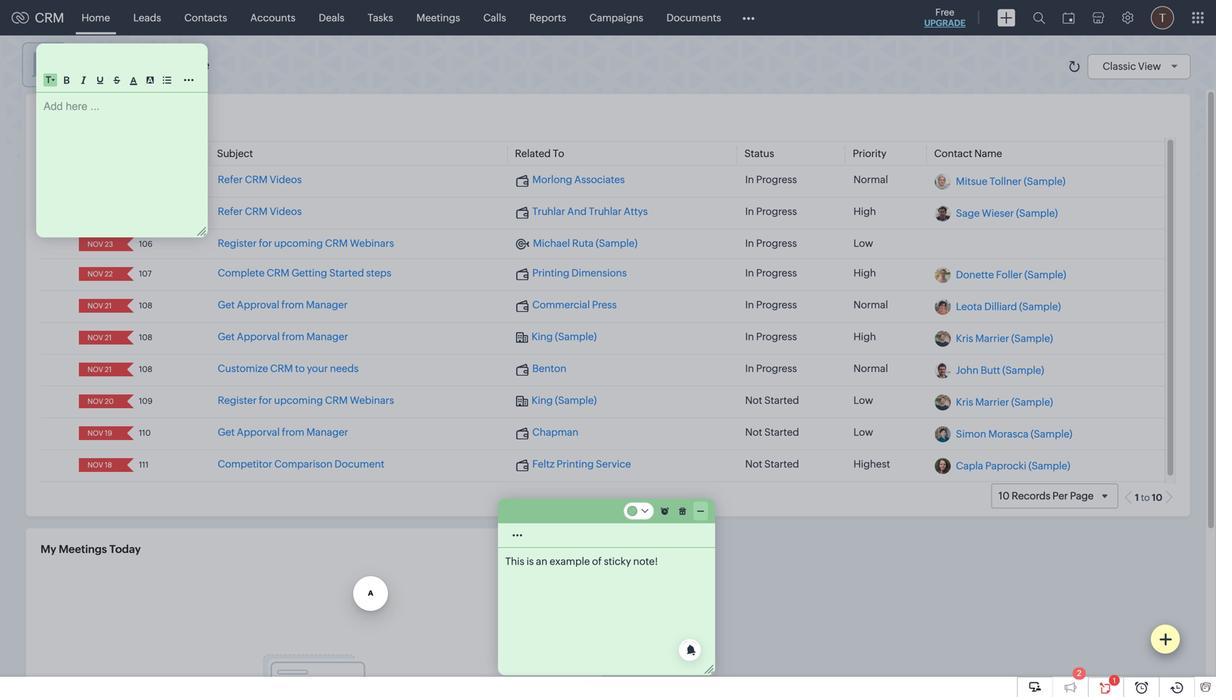 Task type: vqa. For each thing, say whether or not it's contained in the screenshot.
the top Get Apporval from Manager link
yes



Task type: locate. For each thing, give the bounding box(es) containing it.
0 vertical spatial from
[[281, 299, 304, 311]]

0 vertical spatial get apporval from manager link
[[218, 331, 348, 343]]

crm
[[35, 10, 64, 25], [245, 174, 268, 185], [245, 206, 268, 217], [325, 238, 348, 249], [267, 267, 289, 279], [270, 363, 293, 374], [325, 395, 348, 406]]

register for upcoming crm webinars link up complete crm getting started steps link
[[218, 238, 394, 249]]

2 get from the top
[[218, 331, 235, 343]]

(sample) right 'foller'
[[1024, 269, 1066, 280]]

get
[[218, 299, 235, 311], [218, 331, 235, 343], [218, 426, 235, 438]]

to left your
[[295, 363, 305, 374]]

simon morasca (sample)
[[956, 428, 1072, 440]]

capla paprocki (sample) link
[[956, 460, 1070, 471]]

sage
[[956, 207, 980, 219]]

3 progress from the top
[[756, 238, 797, 249]]

1 vertical spatial to
[[1141, 492, 1150, 503]]

king for get apporval from manager
[[532, 331, 553, 343]]

1 refer from the top
[[218, 174, 243, 185]]

from up competitor comparison document link on the bottom left of page
[[282, 426, 304, 438]]

from for king
[[282, 331, 304, 343]]

1 register for upcoming crm webinars link from the top
[[218, 238, 394, 249]]

2 marrier from the top
[[975, 396, 1009, 408]]

butt
[[981, 364, 1000, 376]]

2 vertical spatial get
[[218, 426, 235, 438]]

marrier
[[975, 332, 1009, 344], [975, 396, 1009, 408]]

1 progress from the top
[[756, 174, 797, 185]]

1 vertical spatial kris marrier (sample)
[[956, 396, 1053, 408]]

5 in progress from the top
[[745, 299, 797, 311]]

get apporval from manager down get approval from manager link
[[218, 331, 348, 343]]

2 in from the top
[[745, 206, 754, 217]]

get approval from manager
[[218, 299, 348, 311]]

simon
[[956, 428, 986, 440]]

0 vertical spatial low
[[853, 238, 873, 249]]

in
[[745, 174, 754, 185], [745, 206, 754, 217], [745, 238, 754, 249], [745, 267, 754, 279], [745, 299, 754, 311], [745, 331, 754, 343], [745, 363, 754, 374]]

4 in from the top
[[745, 267, 754, 279]]

printing down michael
[[532, 267, 569, 279]]

0 vertical spatial refer crm videos
[[218, 174, 302, 185]]

1 vertical spatial refer crm videos
[[218, 206, 302, 217]]

for down the customize
[[259, 395, 272, 406]]

king (sample) up chapman
[[532, 395, 597, 406]]

1 vertical spatial 1
[[1113, 676, 1116, 685]]

high for kris marrier (sample)
[[853, 331, 876, 343]]

0 vertical spatial videos
[[270, 174, 302, 185]]

2 register from the top
[[218, 395, 257, 406]]

1 vertical spatial kris
[[956, 396, 973, 408]]

1 108 from the top
[[139, 301, 152, 310]]

chapman
[[532, 426, 579, 438]]

1 horizontal spatial meetings
[[416, 12, 460, 24]]

2 king (sample) link from the top
[[516, 395, 597, 407]]

kris for high
[[956, 332, 973, 344]]

not for printing
[[745, 458, 762, 470]]

2 king (sample) from the top
[[532, 395, 597, 406]]

for up complete
[[259, 238, 272, 249]]

competitor comparison document
[[218, 458, 384, 470]]

manager up your
[[306, 331, 348, 343]]

high for donette foller (sample)
[[853, 267, 876, 279]]

1 in from the top
[[745, 174, 754, 185]]

king
[[532, 331, 553, 343], [532, 395, 553, 406]]

refer crm videos link down subject 'link'
[[218, 206, 302, 217]]

2 register for upcoming crm webinars from the top
[[218, 395, 394, 406]]

refer crm videos down subject
[[218, 174, 302, 185]]

1 vertical spatial manager
[[306, 331, 348, 343]]

3 high from the top
[[853, 331, 876, 343]]

3 normal from the top
[[853, 363, 888, 374]]

in progress for press
[[745, 299, 797, 311]]

king (sample) down the commercial press "link"
[[532, 331, 597, 343]]

0 vertical spatial webinars
[[350, 238, 394, 249]]

0 vertical spatial upcoming
[[274, 238, 323, 249]]

upcoming up complete crm getting started steps link
[[274, 238, 323, 249]]

2 vertical spatial not
[[745, 458, 762, 470]]

1 vertical spatial king (sample) link
[[516, 395, 597, 407]]

marrier down butt
[[975, 396, 1009, 408]]

customize
[[218, 363, 268, 374]]

not started for printing
[[745, 458, 799, 470]]

contact name
[[934, 148, 1002, 159]]

1 vertical spatial kris marrier (sample) link
[[956, 396, 1053, 408]]

0 vertical spatial get
[[218, 299, 235, 311]]

(sample) right 'paprocki' at right
[[1029, 460, 1070, 471]]

upcoming down customize crm to your needs link
[[274, 395, 323, 406]]

(sample) for benton 'link'
[[1002, 364, 1044, 376]]

0 vertical spatial for
[[259, 238, 272, 249]]

1 for 1 to 10
[[1135, 492, 1139, 503]]

kris marrier (sample) link up morasca
[[956, 396, 1053, 408]]

(sample) right butt
[[1002, 364, 1044, 376]]

refer crm videos for truhlar and truhlar attys
[[218, 206, 302, 217]]

highest
[[853, 458, 890, 470]]

1 kris from the top
[[956, 332, 973, 344]]

register for upcoming crm webinars for michael ruta (sample)
[[218, 238, 394, 249]]

get left approval
[[218, 299, 235, 311]]

1 marrier from the top
[[975, 332, 1009, 344]]

get apporval from manager link for chapman
[[218, 426, 348, 438]]

(sample) up simon morasca (sample)
[[1011, 396, 1053, 408]]

(sample) for king (sample) link for get apporval from manager
[[1011, 332, 1053, 344]]

kris marrier (sample) link
[[956, 332, 1053, 344], [956, 396, 1053, 408]]

dimensions
[[572, 267, 627, 279]]

1 vertical spatial not
[[745, 426, 762, 438]]

in for associates
[[745, 174, 754, 185]]

create menu element
[[989, 0, 1024, 35]]

1 vertical spatial webinars
[[350, 395, 394, 406]]

started for feltz printing service
[[764, 458, 799, 470]]

foller
[[996, 269, 1022, 280]]

2 progress from the top
[[756, 206, 797, 217]]

1 vertical spatial get
[[218, 331, 235, 343]]

low for kris marrier (sample)
[[853, 395, 873, 406]]

refer crm videos for morlong associates
[[218, 174, 302, 185]]

2 vertical spatial high
[[853, 331, 876, 343]]

1 vertical spatial high
[[853, 267, 876, 279]]

1 vertical spatial register for upcoming crm webinars
[[218, 395, 394, 406]]

1 vertical spatial marrier
[[975, 396, 1009, 408]]

0 vertical spatial kris marrier (sample) link
[[956, 332, 1053, 344]]

0 vertical spatial refer crm videos link
[[218, 174, 302, 185]]

2 not started from the top
[[745, 426, 799, 438]]

2 kris marrier (sample) from the top
[[956, 396, 1053, 408]]

crm left getting
[[267, 267, 289, 279]]

0 vertical spatial register for upcoming crm webinars
[[218, 238, 394, 249]]

not
[[745, 395, 762, 406], [745, 426, 762, 438], [745, 458, 762, 470]]

press
[[592, 299, 617, 311]]

michael
[[533, 238, 570, 249]]

crm down needs
[[325, 395, 348, 406]]

5 in from the top
[[745, 299, 754, 311]]

refer down subject 'link'
[[218, 206, 243, 217]]

2 108 from the top
[[139, 333, 152, 342]]

2 in progress from the top
[[745, 206, 797, 217]]

10
[[1152, 492, 1163, 503]]

1 get from the top
[[218, 299, 235, 311]]

truhlar left and
[[532, 206, 565, 217]]

1 webinars from the top
[[350, 238, 394, 249]]

1 horizontal spatial 1
[[1135, 492, 1139, 503]]

register for michael ruta (sample)
[[218, 238, 257, 249]]

from up customize crm to your needs link
[[282, 331, 304, 343]]

john
[[956, 364, 979, 376]]

register for upcoming crm webinars down your
[[218, 395, 394, 406]]

refer crm videos link down subject
[[218, 174, 302, 185]]

commercial press link
[[516, 299, 617, 312]]

refer down subject
[[218, 174, 243, 185]]

3 108 from the top
[[139, 365, 152, 374]]

campaigns
[[589, 12, 643, 24]]

register for upcoming crm webinars up complete crm getting started steps link
[[218, 238, 394, 249]]

get apporval from manager link
[[218, 331, 348, 343], [218, 426, 348, 438]]

register down the customize
[[218, 395, 257, 406]]

0 vertical spatial get apporval from manager
[[218, 331, 348, 343]]

register for upcoming crm webinars for king (sample)
[[218, 395, 394, 406]]

2
[[1077, 669, 1082, 678]]

apporval for chapman
[[237, 426, 280, 438]]

videos for morlong
[[270, 174, 302, 185]]

search element
[[1024, 0, 1054, 35]]

2 apporval from the top
[[237, 426, 280, 438]]

2 high from the top
[[853, 267, 876, 279]]

1 high from the top
[[853, 206, 876, 217]]

3 in from the top
[[745, 238, 754, 249]]

2 refer crm videos link from the top
[[218, 206, 302, 217]]

0 horizontal spatial to
[[295, 363, 305, 374]]

1 get apporval from manager link from the top
[[218, 331, 348, 343]]

2 vertical spatial not started
[[745, 458, 799, 470]]

2 for from the top
[[259, 395, 272, 406]]

low for simon morasca (sample)
[[853, 426, 873, 438]]

for
[[259, 238, 272, 249], [259, 395, 272, 406]]

1 refer crm videos from the top
[[218, 174, 302, 185]]

2 get apporval from manager from the top
[[218, 426, 348, 438]]

priority
[[853, 148, 887, 159]]

0 vertical spatial refer
[[218, 174, 243, 185]]

0 vertical spatial kris
[[956, 332, 973, 344]]

0 vertical spatial marrier
[[975, 332, 1009, 344]]

refer for truhlar and truhlar attys
[[218, 206, 243, 217]]

meetings right my
[[59, 543, 107, 556]]

register up complete
[[218, 238, 257, 249]]

from down complete crm getting started steps
[[281, 299, 304, 311]]

kris down john
[[956, 396, 973, 408]]

0 vertical spatial 1
[[1135, 492, 1139, 503]]

2 vertical spatial from
[[282, 426, 304, 438]]

2 king from the top
[[532, 395, 553, 406]]

truhlar
[[532, 206, 565, 217], [589, 206, 622, 217]]

king (sample) for in progress
[[532, 331, 597, 343]]

get apporval from manager link up competitor comparison document link on the bottom left of page
[[218, 426, 348, 438]]

progress for and
[[756, 206, 797, 217]]

crm down subject
[[245, 174, 268, 185]]

refer crm videos link
[[218, 174, 302, 185], [218, 206, 302, 217]]

dilliard
[[984, 301, 1017, 312]]

None field
[[46, 74, 55, 86], [83, 238, 117, 251], [83, 267, 117, 281], [83, 299, 117, 313], [83, 331, 117, 345], [83, 363, 117, 377], [83, 395, 117, 408], [83, 426, 117, 440], [83, 458, 117, 472], [46, 74, 55, 86], [83, 238, 117, 251], [83, 267, 117, 281], [83, 299, 117, 313], [83, 331, 117, 345], [83, 363, 117, 377], [83, 395, 117, 408], [83, 426, 117, 440], [83, 458, 117, 472]]

1 refer crm videos link from the top
[[218, 174, 302, 185]]

in progress for and
[[745, 206, 797, 217]]

commercial
[[532, 299, 590, 311]]

king up benton 'link'
[[532, 331, 553, 343]]

register for upcoming crm webinars link for king (sample)
[[218, 395, 394, 406]]

0 vertical spatial king
[[532, 331, 553, 343]]

get apporval from manager link down get approval from manager link
[[218, 331, 348, 343]]

(sample) right wieser
[[1016, 207, 1058, 219]]

1 vertical spatial 108
[[139, 333, 152, 342]]

1 vertical spatial not started
[[745, 426, 799, 438]]

3 not started from the top
[[745, 458, 799, 470]]

meetings left the calls
[[416, 12, 460, 24]]

1 vertical spatial king
[[532, 395, 553, 406]]

1 vertical spatial register
[[218, 395, 257, 406]]

normal
[[853, 174, 888, 185], [853, 299, 888, 311], [853, 363, 888, 374]]

document
[[335, 458, 384, 470]]

king down benton 'link'
[[532, 395, 553, 406]]

manager for commercial
[[306, 299, 348, 311]]

108 for customize crm to your needs
[[139, 365, 152, 374]]

john butt (sample) link
[[956, 364, 1044, 376]]

kris up john
[[956, 332, 973, 344]]

status link
[[744, 148, 774, 159]]

0 vertical spatial manager
[[306, 299, 348, 311]]

webinars
[[350, 238, 394, 249], [350, 395, 394, 406]]

(sample) inside "link"
[[596, 238, 638, 249]]

2 low from the top
[[853, 395, 873, 406]]

apporval down approval
[[237, 331, 280, 343]]

1 king (sample) link from the top
[[516, 331, 597, 343]]

1 normal from the top
[[853, 174, 888, 185]]

webinars for king
[[350, 395, 394, 406]]

2 kris from the top
[[956, 396, 973, 408]]

0 vertical spatial king (sample) link
[[516, 331, 597, 343]]

in for dimensions
[[745, 267, 754, 279]]

refer for morlong associates
[[218, 174, 243, 185]]

1 vertical spatial low
[[853, 395, 873, 406]]

king (sample) link for register for upcoming crm webinars
[[516, 395, 597, 407]]

(sample) for chapman 'link'
[[1031, 428, 1072, 440]]

refer crm videos
[[218, 174, 302, 185], [218, 206, 302, 217]]

1 not from the top
[[745, 395, 762, 406]]

get apporval from manager link for king (sample)
[[218, 331, 348, 343]]

manager down getting
[[306, 299, 348, 311]]

2 normal from the top
[[853, 299, 888, 311]]

logo image
[[12, 12, 29, 24]]

1 not started from the top
[[745, 395, 799, 406]]

printing right feltz
[[557, 458, 594, 470]]

kris marrier (sample) down dilliard on the right top of page
[[956, 332, 1053, 344]]

0 vertical spatial not started
[[745, 395, 799, 406]]

normal for leota dilliard (sample)
[[853, 299, 888, 311]]

get apporval from manager up competitor comparison document link on the bottom left of page
[[218, 426, 348, 438]]

in for and
[[745, 206, 754, 217]]

(sample) right dilliard on the right top of page
[[1019, 301, 1061, 312]]

(sample) down "commercial press"
[[555, 331, 597, 343]]

5 progress from the top
[[756, 299, 797, 311]]

complete crm getting started steps link
[[218, 267, 391, 279]]

1 register from the top
[[218, 238, 257, 249]]

donette
[[956, 269, 994, 280]]

1 vertical spatial get apporval from manager link
[[218, 426, 348, 438]]

home link
[[70, 0, 122, 35]]

1 vertical spatial get apporval from manager
[[218, 426, 348, 438]]

kris marrier (sample) link down dilliard on the right top of page
[[956, 332, 1053, 344]]

king (sample) link up benton at the bottom left of page
[[516, 331, 597, 343]]

0 vertical spatial not
[[745, 395, 762, 406]]

not started
[[745, 395, 799, 406], [745, 426, 799, 438], [745, 458, 799, 470]]

(sample) down "leota dilliard (sample)"
[[1011, 332, 1053, 344]]

normal for john butt (sample)
[[853, 363, 888, 374]]

name
[[974, 148, 1002, 159]]

register for upcoming crm webinars link
[[218, 238, 394, 249], [218, 395, 394, 406]]

2 vertical spatial normal
[[853, 363, 888, 374]]

1 upcoming from the top
[[274, 238, 323, 249]]

1 left 10
[[1135, 492, 1139, 503]]

to left 10
[[1141, 492, 1150, 503]]

refer crm videos down subject 'link'
[[218, 206, 302, 217]]

1 vertical spatial meetings
[[59, 543, 107, 556]]

apporval up competitor
[[237, 426, 280, 438]]

0 vertical spatial meetings
[[416, 12, 460, 24]]

0 horizontal spatial truhlar
[[532, 206, 565, 217]]

1 vertical spatial videos
[[270, 206, 302, 217]]

1 vertical spatial from
[[282, 331, 304, 343]]

progress for dimensions
[[756, 267, 797, 279]]

2 videos from the top
[[270, 206, 302, 217]]

3 in progress from the top
[[745, 238, 797, 249]]

1 vertical spatial normal
[[853, 299, 888, 311]]

king (sample) for not started
[[532, 395, 597, 406]]

kris marrier (sample) up morasca
[[956, 396, 1053, 408]]

1 videos from the top
[[270, 174, 302, 185]]

0 vertical spatial to
[[295, 363, 305, 374]]

leota dilliard (sample) link
[[956, 301, 1061, 312]]

1 vertical spatial printing
[[557, 458, 594, 470]]

0 vertical spatial register for upcoming crm webinars link
[[218, 238, 394, 249]]

1
[[1135, 492, 1139, 503], [1113, 676, 1116, 685]]

videos
[[270, 174, 302, 185], [270, 206, 302, 217]]

(sample) right tollner
[[1024, 175, 1066, 187]]

6 in from the top
[[745, 331, 754, 343]]

3 get from the top
[[218, 426, 235, 438]]

get up competitor
[[218, 426, 235, 438]]

truhlar right and
[[589, 206, 622, 217]]

4 progress from the top
[[756, 267, 797, 279]]

108 for get apporval from manager
[[139, 333, 152, 342]]

accounts link
[[239, 0, 307, 35]]

1 in progress from the top
[[745, 174, 797, 185]]

2 refer crm videos from the top
[[218, 206, 302, 217]]

6 progress from the top
[[756, 331, 797, 343]]

0 vertical spatial high
[[853, 206, 876, 217]]

reports link
[[518, 0, 578, 35]]

(sample) right ruta
[[596, 238, 638, 249]]

webinars down needs
[[350, 395, 394, 406]]

related to
[[515, 148, 564, 159]]

1 apporval from the top
[[237, 331, 280, 343]]

2 vertical spatial 108
[[139, 365, 152, 374]]

king (sample) link
[[516, 331, 597, 343], [516, 395, 597, 407]]

webinars up "steps"
[[350, 238, 394, 249]]

ruta
[[572, 238, 594, 249]]

0 vertical spatial register
[[218, 238, 257, 249]]

2 get apporval from manager link from the top
[[218, 426, 348, 438]]

2 upcoming from the top
[[274, 395, 323, 406]]

6 in progress from the top
[[745, 331, 797, 343]]

2 vertical spatial low
[[853, 426, 873, 438]]

1 low from the top
[[853, 238, 873, 249]]

service
[[596, 458, 631, 470]]

benton link
[[516, 363, 566, 376]]

upcoming for michael
[[274, 238, 323, 249]]

marrier up butt
[[975, 332, 1009, 344]]

(sample) for the commercial press "link"
[[1019, 301, 1061, 312]]

(sample) right morasca
[[1031, 428, 1072, 440]]

0 vertical spatial king (sample)
[[532, 331, 597, 343]]

priority link
[[853, 148, 887, 159]]

0 vertical spatial 108
[[139, 301, 152, 310]]

upcoming
[[274, 238, 323, 249], [274, 395, 323, 406]]

1 vertical spatial for
[[259, 395, 272, 406]]

(sample)
[[1024, 175, 1066, 187], [1016, 207, 1058, 219], [596, 238, 638, 249], [1024, 269, 1066, 280], [1019, 301, 1061, 312], [555, 331, 597, 343], [1011, 332, 1053, 344], [1002, 364, 1044, 376], [555, 395, 597, 406], [1011, 396, 1053, 408], [1031, 428, 1072, 440], [1029, 460, 1070, 471]]

calendar image
[[1063, 12, 1075, 24]]

apporval
[[237, 331, 280, 343], [237, 426, 280, 438]]

donette foller (sample)
[[956, 269, 1066, 280]]

tollner
[[990, 175, 1022, 187]]

kris for low
[[956, 396, 973, 408]]

contacts
[[184, 12, 227, 24]]

manager up the comparison
[[306, 426, 348, 438]]

1 register for upcoming crm webinars from the top
[[218, 238, 394, 249]]

0 vertical spatial apporval
[[237, 331, 280, 343]]

1 vertical spatial king (sample)
[[532, 395, 597, 406]]

get up the customize
[[218, 331, 235, 343]]

3 low from the top
[[853, 426, 873, 438]]

this is an example of sticky note!
[[505, 556, 658, 567]]

2 webinars from the top
[[350, 395, 394, 406]]

progress for associates
[[756, 174, 797, 185]]

1 for from the top
[[259, 238, 272, 249]]

refer crm videos link for morlong associates
[[218, 174, 302, 185]]

0 vertical spatial normal
[[853, 174, 888, 185]]

sage wieser (sample) link
[[956, 207, 1058, 219]]

1 king from the top
[[532, 331, 553, 343]]

1 horizontal spatial truhlar
[[589, 206, 622, 217]]

not started for (sample)
[[745, 395, 799, 406]]

create menu image
[[997, 9, 1016, 26]]

1 kris marrier (sample) from the top
[[956, 332, 1053, 344]]

register for upcoming crm webinars link down your
[[218, 395, 394, 406]]

0 horizontal spatial 1
[[1113, 676, 1116, 685]]

1 get apporval from manager from the top
[[218, 331, 348, 343]]

2 refer from the top
[[218, 206, 243, 217]]

kris marrier (sample) for low
[[956, 396, 1053, 408]]

truhlar and truhlar attys
[[532, 206, 648, 217]]

1 vertical spatial apporval
[[237, 426, 280, 438]]

1 king (sample) from the top
[[532, 331, 597, 343]]

printing
[[532, 267, 569, 279], [557, 458, 594, 470]]

mitsue tollner (sample) link
[[956, 175, 1066, 187]]

started for king (sample)
[[764, 395, 799, 406]]

2 register for upcoming crm webinars link from the top
[[218, 395, 394, 406]]

4 in progress from the top
[[745, 267, 797, 279]]

1 right 2
[[1113, 676, 1116, 685]]

1 kris marrier (sample) link from the top
[[956, 332, 1053, 344]]

home
[[81, 12, 110, 24]]

1 vertical spatial refer
[[218, 206, 243, 217]]

3 not from the top
[[745, 458, 762, 470]]

kris marrier (sample) link for low
[[956, 396, 1053, 408]]

king (sample) link up chapman
[[516, 395, 597, 407]]

2 kris marrier (sample) link from the top
[[956, 396, 1053, 408]]

1 vertical spatial upcoming
[[274, 395, 323, 406]]

1 vertical spatial refer crm videos link
[[218, 206, 302, 217]]

1 vertical spatial register for upcoming crm webinars link
[[218, 395, 394, 406]]

0 vertical spatial kris marrier (sample)
[[956, 332, 1053, 344]]

manager
[[306, 299, 348, 311], [306, 331, 348, 343], [306, 426, 348, 438]]

tasks
[[368, 12, 393, 24]]

customize crm to your needs link
[[218, 363, 359, 374]]



Task type: describe. For each thing, give the bounding box(es) containing it.
get for king
[[218, 331, 235, 343]]

documents link
[[655, 0, 733, 35]]

documents
[[667, 12, 721, 24]]

feltz printing service link
[[516, 458, 631, 471]]

in progress for dimensions
[[745, 267, 797, 279]]

your
[[307, 363, 328, 374]]

(sample) for 'truhlar and truhlar attys' link
[[1016, 207, 1058, 219]]

accounts
[[250, 12, 296, 24]]

get approval from manager link
[[218, 299, 348, 311]]

commercial press
[[532, 299, 617, 311]]

111
[[139, 461, 149, 470]]

classic view
[[1103, 60, 1161, 72]]

reports
[[529, 12, 566, 24]]

in progress for ruta
[[745, 238, 797, 249]]

in for (sample)
[[745, 331, 754, 343]]

started for chapman
[[764, 426, 799, 438]]

high for sage wieser (sample)
[[853, 206, 876, 217]]

comparison
[[274, 458, 332, 470]]

classic view link
[[1103, 60, 1183, 72]]

normal for mitsue tollner (sample)
[[853, 174, 888, 185]]

in for ruta
[[745, 238, 754, 249]]

7 in progress from the top
[[745, 363, 797, 374]]

my meetings today
[[41, 543, 141, 556]]

profile element
[[1142, 0, 1183, 35]]

competitor comparison document link
[[218, 458, 384, 470]]

king for register for upcoming crm webinars
[[532, 395, 553, 406]]

(sample) for morlong associates link
[[1024, 175, 1066, 187]]

mitsue
[[956, 175, 988, 187]]

attys
[[624, 206, 648, 217]]

get apporval from manager for chapman
[[218, 426, 348, 438]]

crm up getting
[[325, 238, 348, 249]]

welcome
[[78, 57, 137, 72]]

crm down subject 'link'
[[245, 206, 268, 217]]

getting
[[292, 267, 327, 279]]

refer crm videos link for truhlar and truhlar attys
[[218, 206, 302, 217]]

customize crm to your needs
[[218, 363, 359, 374]]

free upgrade
[[924, 7, 966, 28]]

not for (sample)
[[745, 395, 762, 406]]

upcoming for king
[[274, 395, 323, 406]]

marrier for low
[[975, 396, 1009, 408]]

subject link
[[217, 148, 253, 159]]

in progress for (sample)
[[745, 331, 797, 343]]

feltz printing service
[[532, 458, 631, 470]]

calls link
[[472, 0, 518, 35]]

morlong
[[532, 174, 572, 185]]

7 progress from the top
[[756, 363, 797, 374]]

competitor
[[218, 458, 272, 470]]

deals
[[319, 12, 344, 24]]

1 horizontal spatial to
[[1141, 492, 1150, 503]]

morlong associates link
[[516, 174, 625, 187]]

2 truhlar from the left
[[589, 206, 622, 217]]

(sample) for the feltz printing service link on the bottom of page
[[1029, 460, 1070, 471]]

and
[[567, 206, 587, 217]]

from for commercial
[[281, 299, 304, 311]]

deals link
[[307, 0, 356, 35]]

marrier for high
[[975, 332, 1009, 344]]

get for commercial
[[218, 299, 235, 311]]

progress for (sample)
[[756, 331, 797, 343]]

106
[[139, 240, 153, 249]]

(sample) for the printing dimensions link
[[1024, 269, 1066, 280]]

progress for ruta
[[756, 238, 797, 249]]

morlong associates
[[532, 174, 625, 185]]

(sample) for king (sample) link related to register for upcoming crm webinars
[[1011, 396, 1053, 408]]

complete crm getting started steps
[[218, 267, 391, 279]]

108 for get approval from manager
[[139, 301, 152, 310]]

john butt (sample)
[[956, 364, 1044, 376]]

for for michael ruta (sample)
[[259, 238, 272, 249]]

steps
[[366, 267, 391, 279]]

0 vertical spatial printing
[[532, 267, 569, 279]]

king (sample) link for get apporval from manager
[[516, 331, 597, 343]]

today
[[109, 543, 141, 556]]

kris marrier (sample) for high
[[956, 332, 1053, 344]]

michael ruta (sample)
[[533, 238, 638, 249]]

morasca
[[988, 428, 1029, 440]]

classic
[[1103, 60, 1136, 72]]

complete
[[218, 267, 265, 279]]

related to link
[[515, 148, 564, 159]]

simon morasca (sample) link
[[956, 428, 1072, 440]]

minimize image
[[697, 510, 704, 512]]

delete image
[[679, 507, 686, 515]]

crm right the logo
[[35, 10, 64, 25]]

in for press
[[745, 299, 754, 311]]

free
[[935, 7, 954, 18]]

feltz
[[532, 458, 555, 470]]

register for king (sample)
[[218, 395, 257, 406]]

apporval for king (sample)
[[237, 331, 280, 343]]

0 horizontal spatial meetings
[[59, 543, 107, 556]]

manager for king
[[306, 331, 348, 343]]

get apporval from manager for king (sample)
[[218, 331, 348, 343]]

search image
[[1033, 12, 1045, 24]]

leota
[[956, 301, 982, 312]]

110
[[139, 429, 151, 438]]

michael ruta (sample) link
[[516, 238, 638, 250]]

1 truhlar from the left
[[532, 206, 565, 217]]

crm left your
[[270, 363, 293, 374]]

turtle
[[174, 57, 209, 72]]

benton
[[532, 363, 566, 374]]

associates
[[574, 174, 625, 185]]

(sample) up chapman
[[555, 395, 597, 406]]

107
[[139, 269, 152, 278]]

reminder image
[[661, 507, 669, 515]]

2 not from the top
[[745, 426, 762, 438]]

contacts link
[[173, 0, 239, 35]]

donette foller (sample) link
[[956, 269, 1066, 280]]

mitsue tollner (sample)
[[956, 175, 1066, 187]]

1 for 1
[[1113, 676, 1116, 685]]

status
[[744, 148, 774, 159]]

videos for truhlar
[[270, 206, 302, 217]]

leads
[[133, 12, 161, 24]]

view
[[1138, 60, 1161, 72]]

create new sticky note image
[[1159, 633, 1172, 646]]

meetings link
[[405, 0, 472, 35]]

progress for press
[[756, 299, 797, 311]]

webinars for michael
[[350, 238, 394, 249]]

calls
[[483, 12, 506, 24]]

for for king (sample)
[[259, 395, 272, 406]]

welcome terry turtle
[[78, 57, 209, 72]]

contact
[[934, 148, 972, 159]]

printing dimensions
[[532, 267, 627, 279]]

7 in from the top
[[745, 363, 754, 374]]

my
[[41, 543, 56, 556]]

profile image
[[1151, 6, 1174, 29]]

paprocki
[[985, 460, 1026, 471]]

truhlar and truhlar attys link
[[516, 206, 648, 219]]

to
[[553, 148, 564, 159]]

wieser
[[982, 207, 1014, 219]]

printing dimensions link
[[516, 267, 627, 280]]

sage wieser (sample)
[[956, 207, 1058, 219]]

2 vertical spatial manager
[[306, 426, 348, 438]]

campaigns link
[[578, 0, 655, 35]]

in progress for associates
[[745, 174, 797, 185]]

upgrade
[[924, 18, 966, 28]]

kris marrier (sample) link for high
[[956, 332, 1053, 344]]

register for upcoming crm webinars link for michael ruta (sample)
[[218, 238, 394, 249]]



